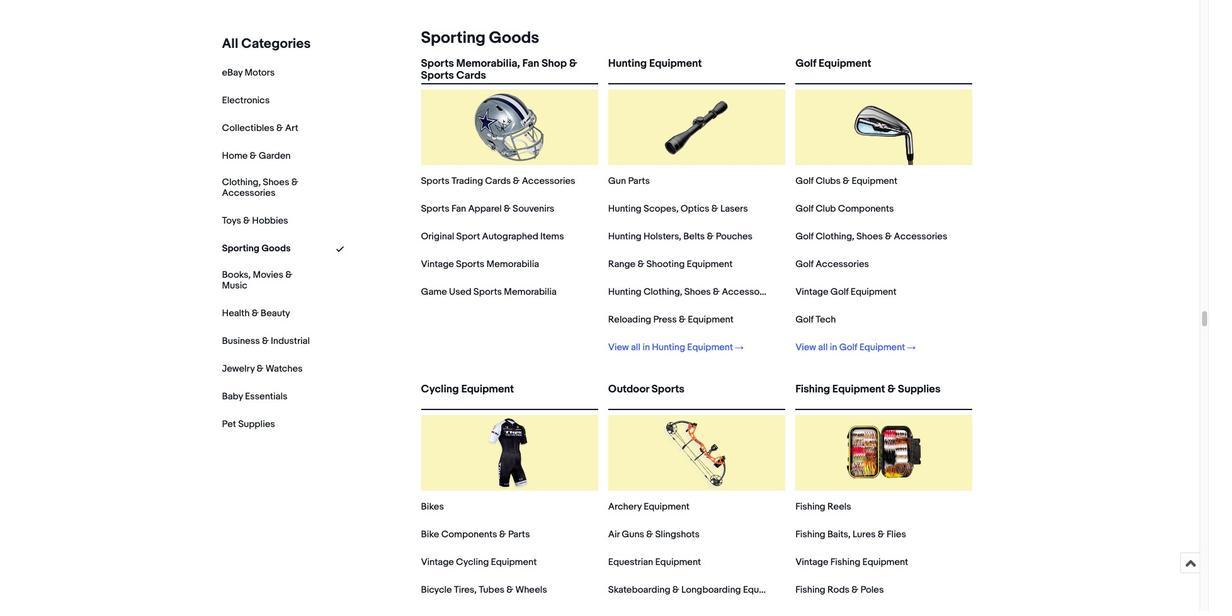 Task type: describe. For each thing, give the bounding box(es) containing it.
pet supplies
[[222, 418, 275, 430]]

pet supplies link
[[222, 418, 275, 430]]

golf clothing, shoes & accessories link
[[796, 231, 948, 243]]

industrial
[[271, 335, 310, 347]]

golf clubs & equipment
[[796, 175, 898, 187]]

essentials
[[245, 390, 288, 402]]

accessories for hunting clothing, shoes & accessories
[[722, 286, 776, 298]]

1 vertical spatial components
[[441, 529, 497, 541]]

ebay
[[222, 67, 243, 79]]

toys & hobbies link
[[222, 215, 288, 227]]

0 horizontal spatial sporting goods link
[[222, 242, 291, 254]]

sports trading cards & accessories
[[421, 175, 576, 187]]

electronics
[[222, 94, 270, 106]]

sports memorabilia, fan shop & sports cards link
[[421, 57, 598, 82]]

view all in hunting equipment
[[608, 341, 733, 353]]

0 horizontal spatial goods
[[262, 242, 291, 254]]

home & garden
[[222, 150, 291, 162]]

bikes
[[421, 501, 444, 513]]

1 vertical spatial parts
[[508, 529, 530, 541]]

clothing, for golf clothing, shoes & accessories
[[816, 231, 855, 243]]

fishing rods & poles link
[[796, 584, 884, 596]]

golf equipment
[[796, 57, 872, 70]]

business & industrial
[[222, 335, 310, 347]]

golf accessories link
[[796, 258, 869, 270]]

hunting clothing, shoes & accessories link
[[608, 286, 776, 298]]

0 vertical spatial sporting
[[421, 28, 486, 48]]

bicycle tires, tubes & wheels
[[421, 584, 547, 596]]

skateboarding & longboarding equipment link
[[608, 584, 789, 596]]

1 vertical spatial memorabilia
[[504, 286, 557, 298]]

autographed
[[482, 231, 539, 243]]

hunting for hunting holsters, belts & pouches
[[608, 231, 642, 243]]

0 vertical spatial sporting goods
[[421, 28, 539, 48]]

golf for golf equipment
[[796, 57, 817, 70]]

apparel
[[468, 203, 502, 215]]

books, movies & music link
[[222, 269, 310, 291]]

fishing rods & poles
[[796, 584, 884, 596]]

jewelry & watches link
[[222, 363, 303, 375]]

home
[[222, 150, 248, 162]]

slingshots
[[655, 529, 700, 541]]

press
[[654, 314, 677, 326]]

fishing equipment & supplies
[[796, 383, 941, 396]]

archery
[[608, 501, 642, 513]]

shoes for hunting clothing, shoes & accessories
[[685, 286, 711, 298]]

hunting holsters, belts & pouches
[[608, 231, 753, 243]]

equestrian
[[608, 556, 653, 568]]

vintage for vintage fishing equipment
[[796, 556, 829, 568]]

range & shooting equipment link
[[608, 258, 733, 270]]

belts
[[684, 231, 705, 243]]

lures
[[853, 529, 876, 541]]

outdoor sports image
[[659, 415, 735, 491]]

business & industrial link
[[222, 335, 310, 347]]

golf club components
[[796, 203, 894, 215]]

1 horizontal spatial sporting goods link
[[416, 28, 539, 48]]

fishing baits, lures & flies
[[796, 529, 906, 541]]

poles
[[861, 584, 884, 596]]

baby
[[222, 390, 243, 402]]

golf clubs & equipment link
[[796, 175, 898, 187]]

used
[[449, 286, 472, 298]]

vintage fishing equipment
[[796, 556, 909, 568]]

in for hunting
[[643, 341, 650, 353]]

gun parts link
[[608, 175, 650, 187]]

reloading
[[608, 314, 652, 326]]

fishing equipment & supplies link
[[796, 383, 973, 406]]

wheels
[[516, 584, 547, 596]]

game used sports memorabilia
[[421, 286, 557, 298]]

business
[[222, 335, 260, 347]]

golf clothing, shoes & accessories
[[796, 231, 948, 243]]

pet
[[222, 418, 236, 430]]

clubs
[[816, 175, 841, 187]]

clothing, shoes & accessories
[[222, 176, 298, 199]]

watches
[[266, 363, 303, 375]]

sports memorabilia, fan shop & sports cards image
[[472, 89, 548, 165]]

fan inside sports memorabilia, fan shop & sports cards
[[523, 57, 539, 70]]

music
[[222, 279, 247, 291]]

all for golf
[[819, 341, 828, 353]]

golf equipment link
[[796, 57, 973, 81]]

0 horizontal spatial supplies
[[238, 418, 275, 430]]

trading
[[452, 175, 483, 187]]

& inside 'link'
[[888, 383, 896, 396]]

sport
[[456, 231, 480, 243]]

archery equipment
[[608, 501, 690, 513]]

0 horizontal spatial sporting goods
[[222, 242, 291, 254]]

hunting equipment link
[[608, 57, 786, 81]]

original sport autographed items link
[[421, 231, 564, 243]]

golf for golf club components
[[796, 203, 814, 215]]

collectibles & art
[[222, 122, 298, 134]]

air guns & slingshots
[[608, 529, 700, 541]]

shop
[[542, 57, 567, 70]]

collectibles & art link
[[222, 122, 298, 134]]

accessories for golf clothing, shoes & accessories
[[894, 231, 948, 243]]

all categories
[[222, 36, 311, 52]]

baby essentials link
[[222, 390, 288, 402]]

shooting
[[647, 258, 685, 270]]

home & garden link
[[222, 150, 291, 162]]

fishing down fishing baits, lures & flies link
[[831, 556, 861, 568]]

vintage for vintage cycling equipment
[[421, 556, 454, 568]]

guns
[[622, 529, 645, 541]]

rods
[[828, 584, 850, 596]]

golf for golf clubs & equipment
[[796, 175, 814, 187]]

sports memorabilia, fan shop & sports cards
[[421, 57, 577, 82]]



Task type: vqa. For each thing, say whether or not it's contained in the screenshot.


Task type: locate. For each thing, give the bounding box(es) containing it.
0 horizontal spatial clothing,
[[222, 176, 261, 188]]

equestrian equipment link
[[608, 556, 701, 568]]

tubes
[[479, 584, 505, 596]]

sporting goods up memorabilia, at the top of the page
[[421, 28, 539, 48]]

collectibles
[[222, 122, 274, 134]]

components up vintage cycling equipment
[[441, 529, 497, 541]]

health & beauty link
[[222, 307, 290, 319]]

golf tech link
[[796, 314, 836, 326]]

2 vertical spatial clothing,
[[644, 286, 683, 298]]

memorabilia down autographed
[[487, 258, 539, 270]]

books, movies & music
[[222, 269, 292, 291]]

tires,
[[454, 584, 477, 596]]

cycling equipment image
[[472, 415, 548, 491]]

fishing for reels
[[796, 501, 826, 513]]

fan left apparel
[[452, 203, 466, 215]]

1 horizontal spatial sporting goods
[[421, 28, 539, 48]]

1 vertical spatial sporting goods
[[222, 242, 291, 254]]

fishing baits, lures & flies link
[[796, 529, 906, 541]]

0 vertical spatial cycling
[[421, 383, 459, 396]]

gun parts
[[608, 175, 650, 187]]

skateboarding
[[608, 584, 671, 596]]

1 view from the left
[[608, 341, 629, 353]]

goods up sports memorabilia, fan shop & sports cards link
[[489, 28, 539, 48]]

1 horizontal spatial clothing,
[[644, 286, 683, 298]]

view all in golf equipment
[[796, 341, 905, 353]]

fishing left reels
[[796, 501, 826, 513]]

shoes down the 'garden'
[[263, 176, 289, 188]]

jewelry
[[222, 363, 255, 375]]

1 vertical spatial sporting goods link
[[222, 242, 291, 254]]

shoes
[[263, 176, 289, 188], [857, 231, 883, 243], [685, 286, 711, 298]]

outdoor sports link
[[608, 383, 786, 406]]

all
[[222, 36, 239, 52]]

motors
[[245, 67, 275, 79]]

game
[[421, 286, 447, 298]]

2 horizontal spatial shoes
[[857, 231, 883, 243]]

& inside books, movies & music
[[285, 269, 292, 281]]

0 vertical spatial cards
[[456, 69, 486, 82]]

vintage down original
[[421, 258, 454, 270]]

hunting scopes, optics & lasers link
[[608, 203, 748, 215]]

longboarding
[[682, 584, 741, 596]]

fishing inside 'link'
[[796, 383, 830, 396]]

hunting clothing, shoes & accessories
[[608, 286, 776, 298]]

view for golf equipment
[[796, 341, 816, 353]]

sporting goods link down "toys & hobbies" link
[[222, 242, 291, 254]]

clothing, down home on the top
[[222, 176, 261, 188]]

baits,
[[828, 529, 851, 541]]

shoes up reloading press & equipment link
[[685, 286, 711, 298]]

all down reloading
[[631, 341, 641, 353]]

toys & hobbies
[[222, 215, 288, 227]]

in down tech
[[830, 341, 837, 353]]

0 horizontal spatial all
[[631, 341, 641, 353]]

0 vertical spatial parts
[[628, 175, 650, 187]]

& inside sports memorabilia, fan shop & sports cards
[[569, 57, 577, 70]]

reloading press & equipment
[[608, 314, 734, 326]]

fishing down view all in golf equipment
[[796, 383, 830, 396]]

sports fan apparel & souvenirs
[[421, 203, 555, 215]]

art
[[285, 122, 298, 134]]

1 vertical spatial fan
[[452, 203, 466, 215]]

1 horizontal spatial in
[[830, 341, 837, 353]]

1 horizontal spatial components
[[838, 203, 894, 215]]

baby essentials
[[222, 390, 288, 402]]

1 horizontal spatial fan
[[523, 57, 539, 70]]

parts up vintage cycling equipment
[[508, 529, 530, 541]]

hunting for hunting clothing, shoes & accessories
[[608, 286, 642, 298]]

view
[[608, 341, 629, 353], [796, 341, 816, 353]]

2 horizontal spatial clothing,
[[816, 231, 855, 243]]

view for hunting equipment
[[608, 341, 629, 353]]

outdoor sports
[[608, 383, 685, 396]]

0 vertical spatial goods
[[489, 28, 539, 48]]

1 horizontal spatial goods
[[489, 28, 539, 48]]

vintage up bicycle
[[421, 556, 454, 568]]

items
[[541, 231, 564, 243]]

0 vertical spatial fan
[[523, 57, 539, 70]]

hunting for hunting scopes, optics & lasers
[[608, 203, 642, 215]]

&
[[569, 57, 577, 70], [276, 122, 283, 134], [250, 150, 257, 162], [513, 175, 520, 187], [843, 175, 850, 187], [291, 176, 298, 188], [504, 203, 511, 215], [712, 203, 719, 215], [243, 215, 250, 227], [707, 231, 714, 243], [885, 231, 892, 243], [638, 258, 645, 270], [285, 269, 292, 281], [713, 286, 720, 298], [252, 307, 259, 319], [679, 314, 686, 326], [262, 335, 269, 347], [257, 363, 264, 375], [888, 383, 896, 396], [499, 529, 506, 541], [647, 529, 653, 541], [878, 529, 885, 541], [507, 584, 514, 596], [673, 584, 680, 596], [852, 584, 859, 596]]

sporting up memorabilia, at the top of the page
[[421, 28, 486, 48]]

books,
[[222, 269, 251, 281]]

range
[[608, 258, 636, 270]]

fishing for rods
[[796, 584, 826, 596]]

accessories inside clothing, shoes & accessories
[[222, 187, 276, 199]]

golf for golf accessories
[[796, 258, 814, 270]]

all for hunting
[[631, 341, 641, 353]]

bike
[[421, 529, 439, 541]]

golf club components link
[[796, 203, 894, 215]]

optics
[[681, 203, 710, 215]]

0 vertical spatial shoes
[[263, 176, 289, 188]]

1 vertical spatial goods
[[262, 242, 291, 254]]

golf for golf tech
[[796, 314, 814, 326]]

sporting goods down "toys & hobbies" link
[[222, 242, 291, 254]]

reels
[[828, 501, 852, 513]]

shoes down golf club components
[[857, 231, 883, 243]]

original sport autographed items
[[421, 231, 564, 243]]

bicycle tires, tubes & wheels link
[[421, 584, 547, 596]]

vintage for vintage golf equipment
[[796, 286, 829, 298]]

0 vertical spatial memorabilia
[[487, 258, 539, 270]]

1 horizontal spatial parts
[[628, 175, 650, 187]]

hunting equipment image
[[659, 89, 735, 165]]

vintage sports memorabilia
[[421, 258, 539, 270]]

view all in golf equipment link
[[796, 341, 916, 353]]

equipment
[[649, 57, 702, 70], [819, 57, 872, 70], [852, 175, 898, 187], [687, 258, 733, 270], [851, 286, 897, 298], [688, 314, 734, 326], [688, 341, 733, 353], [860, 341, 905, 353], [461, 383, 514, 396], [833, 383, 885, 396], [644, 501, 690, 513], [491, 556, 537, 568], [655, 556, 701, 568], [863, 556, 909, 568], [743, 584, 789, 596]]

0 vertical spatial supplies
[[898, 383, 941, 396]]

parts
[[628, 175, 650, 187], [508, 529, 530, 541]]

1 vertical spatial shoes
[[857, 231, 883, 243]]

memorabilia,
[[456, 57, 520, 70]]

0 horizontal spatial fan
[[452, 203, 466, 215]]

holsters,
[[644, 231, 682, 243]]

health
[[222, 307, 250, 319]]

golf inside "golf equipment" 'link'
[[796, 57, 817, 70]]

electronics link
[[222, 94, 270, 106]]

0 horizontal spatial shoes
[[263, 176, 289, 188]]

sporting goods link up memorabilia, at the top of the page
[[416, 28, 539, 48]]

2 view from the left
[[796, 341, 816, 353]]

tech
[[816, 314, 836, 326]]

range & shooting equipment
[[608, 258, 733, 270]]

vintage golf equipment link
[[796, 286, 897, 298]]

equipment inside 'link'
[[833, 383, 885, 396]]

in for golf
[[830, 341, 837, 353]]

toys
[[222, 215, 241, 227]]

souvenirs
[[513, 203, 555, 215]]

fan left shop
[[523, 57, 539, 70]]

0 vertical spatial components
[[838, 203, 894, 215]]

1 all from the left
[[631, 341, 641, 353]]

view down reloading
[[608, 341, 629, 353]]

components up golf clothing, shoes & accessories link
[[838, 203, 894, 215]]

golf equipment image
[[847, 89, 922, 165]]

scopes,
[[644, 203, 679, 215]]

shoes for golf clothing, shoes & accessories
[[857, 231, 883, 243]]

fishing for baits,
[[796, 529, 826, 541]]

memorabilia down vintage sports memorabilia link
[[504, 286, 557, 298]]

0 vertical spatial clothing,
[[222, 176, 261, 188]]

1 in from the left
[[643, 341, 650, 353]]

vintage sports memorabilia link
[[421, 258, 539, 270]]

1 horizontal spatial shoes
[[685, 286, 711, 298]]

cards
[[456, 69, 486, 82], [485, 175, 511, 187]]

parts right gun
[[628, 175, 650, 187]]

sports
[[421, 57, 454, 70], [421, 69, 454, 82], [421, 175, 450, 187], [421, 203, 450, 215], [456, 258, 485, 270], [474, 286, 502, 298], [652, 383, 685, 396]]

accessories for sports trading cards & accessories
[[522, 175, 576, 187]]

vintage up rods
[[796, 556, 829, 568]]

cycling equipment link
[[421, 383, 598, 406]]

vintage cycling equipment link
[[421, 556, 537, 568]]

equipment inside 'link'
[[819, 57, 872, 70]]

outdoor
[[608, 383, 649, 396]]

1 horizontal spatial view
[[796, 341, 816, 353]]

1 vertical spatial sporting
[[222, 242, 260, 254]]

air
[[608, 529, 620, 541]]

supplies inside 'link'
[[898, 383, 941, 396]]

1 vertical spatial clothing,
[[816, 231, 855, 243]]

1 horizontal spatial sporting
[[421, 28, 486, 48]]

in down reloading
[[643, 341, 650, 353]]

1 vertical spatial cards
[[485, 175, 511, 187]]

movies
[[253, 269, 283, 281]]

0 horizontal spatial sporting
[[222, 242, 260, 254]]

components
[[838, 203, 894, 215], [441, 529, 497, 541]]

goods
[[489, 28, 539, 48], [262, 242, 291, 254]]

shoes inside clothing, shoes & accessories
[[263, 176, 289, 188]]

clothing,
[[222, 176, 261, 188], [816, 231, 855, 243], [644, 286, 683, 298]]

cards inside sports memorabilia, fan shop & sports cards
[[456, 69, 486, 82]]

goods up movies
[[262, 242, 291, 254]]

2 in from the left
[[830, 341, 837, 353]]

vintage up golf tech on the bottom of page
[[796, 286, 829, 298]]

0 horizontal spatial components
[[441, 529, 497, 541]]

2 vertical spatial shoes
[[685, 286, 711, 298]]

ebay motors link
[[222, 67, 275, 79]]

all down tech
[[819, 341, 828, 353]]

bikes link
[[421, 501, 444, 513]]

ebay motors
[[222, 67, 275, 79]]

& inside clothing, shoes & accessories
[[291, 176, 298, 188]]

hobbies
[[252, 215, 288, 227]]

clothing, inside clothing, shoes & accessories
[[222, 176, 261, 188]]

fan
[[523, 57, 539, 70], [452, 203, 466, 215]]

fishing equipment & supplies image
[[847, 415, 922, 491]]

0 horizontal spatial in
[[643, 341, 650, 353]]

clothing, for hunting clothing, shoes & accessories
[[644, 286, 683, 298]]

golf for golf clothing, shoes & accessories
[[796, 231, 814, 243]]

1 horizontal spatial supplies
[[898, 383, 941, 396]]

1 vertical spatial cycling
[[456, 556, 489, 568]]

0 horizontal spatial view
[[608, 341, 629, 353]]

golf
[[796, 57, 817, 70], [796, 175, 814, 187], [796, 203, 814, 215], [796, 231, 814, 243], [796, 258, 814, 270], [831, 286, 849, 298], [796, 314, 814, 326], [840, 341, 858, 353]]

clothing, up golf accessories
[[816, 231, 855, 243]]

1 vertical spatial supplies
[[238, 418, 275, 430]]

club
[[816, 203, 836, 215]]

hunting holsters, belts & pouches link
[[608, 231, 753, 243]]

2 all from the left
[[819, 341, 828, 353]]

all
[[631, 341, 641, 353], [819, 341, 828, 353]]

garden
[[259, 150, 291, 162]]

clothing, up press
[[644, 286, 683, 298]]

clothing, shoes & accessories link
[[222, 176, 310, 199]]

fishing left baits,
[[796, 529, 826, 541]]

fishing left rods
[[796, 584, 826, 596]]

hunting equipment
[[608, 57, 702, 70]]

0 horizontal spatial parts
[[508, 529, 530, 541]]

view down golf tech on the bottom of page
[[796, 341, 816, 353]]

bicycle
[[421, 584, 452, 596]]

in
[[643, 341, 650, 353], [830, 341, 837, 353]]

sporting up the books,
[[222, 242, 260, 254]]

hunting for hunting equipment
[[608, 57, 647, 70]]

vintage for vintage sports memorabilia
[[421, 258, 454, 270]]

1 horizontal spatial all
[[819, 341, 828, 353]]

fishing for equipment
[[796, 383, 830, 396]]

0 vertical spatial sporting goods link
[[416, 28, 539, 48]]



